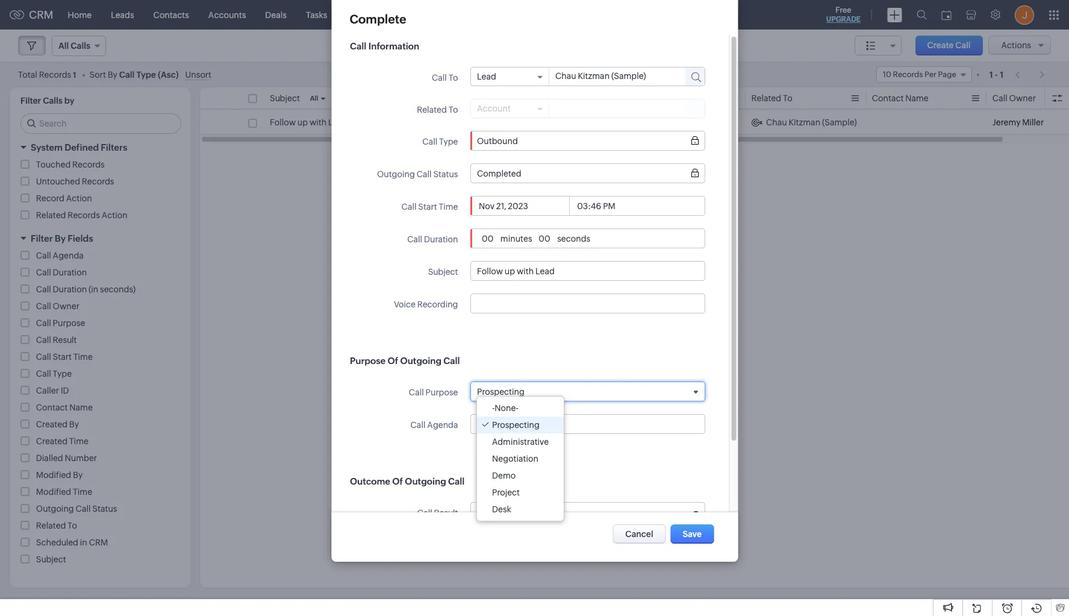 Task type: vqa. For each thing, say whether or not it's contained in the screenshot.
topmost Purpose
yes



Task type: locate. For each thing, give the bounding box(es) containing it.
1 horizontal spatial result
[[434, 508, 458, 518]]

contact name
[[873, 93, 929, 103], [36, 403, 93, 412]]

by for filter
[[55, 233, 66, 244]]

deals
[[265, 10, 287, 20]]

by
[[108, 70, 117, 79], [55, 233, 66, 244], [69, 420, 79, 429], [73, 470, 83, 480]]

kitzman
[[789, 118, 821, 127]]

2 vertical spatial call duration
[[36, 268, 87, 277]]

1 vertical spatial related to
[[417, 105, 458, 115]]

1 horizontal spatial call result
[[417, 508, 458, 518]]

0 vertical spatial lead
[[477, 72, 496, 81]]

filter inside dropdown button
[[31, 233, 53, 244]]

modified down modified by
[[36, 487, 71, 497]]

crm
[[29, 8, 53, 21], [89, 538, 108, 547]]

status left completed
[[433, 169, 458, 179]]

1 horizontal spatial owner
[[1010, 93, 1037, 103]]

status up scheduled in crm
[[92, 504, 117, 514]]

call type
[[422, 137, 458, 146], [36, 369, 72, 379]]

2 horizontal spatial purpose
[[426, 388, 458, 397]]

1 modified from the top
[[36, 470, 71, 480]]

None field
[[477, 507, 699, 517]]

call purpose down purpose of outgoing call
[[409, 388, 458, 397]]

1
[[990, 70, 994, 79], [1001, 70, 1004, 79], [73, 70, 76, 79]]

0 vertical spatial call owner
[[993, 93, 1037, 103]]

home link
[[58, 0, 101, 29]]

1 vertical spatial call agenda
[[411, 420, 458, 430]]

2 vertical spatial call start time
[[36, 352, 93, 362]]

prospecting inside 'tree'
[[492, 420, 540, 429]]

0 horizontal spatial agenda
[[53, 251, 84, 260]]

0 vertical spatial contact
[[873, 93, 905, 103]]

meetings link
[[337, 0, 393, 29]]

calls
[[402, 10, 422, 20], [43, 96, 63, 105]]

name down 'create'
[[906, 93, 929, 103]]

tasks link
[[297, 0, 337, 29]]

0 vertical spatial prospecting
[[477, 387, 524, 396]]

action up filter by fields dropdown button
[[102, 210, 128, 220]]

1 vertical spatial call duration
[[407, 234, 458, 244]]

created up created time
[[36, 420, 68, 429]]

0 horizontal spatial result
[[53, 335, 77, 345]]

of right outcome
[[392, 476, 403, 486]]

0 vertical spatial call agenda
[[36, 251, 84, 260]]

0 horizontal spatial outbound
[[391, 118, 431, 127]]

- up the administrative
[[492, 403, 495, 413]]

sort
[[90, 70, 106, 79]]

1 horizontal spatial outgoing call status
[[377, 169, 458, 179]]

related to up chau
[[752, 93, 793, 103]]

call owner up jeremy miller
[[993, 93, 1037, 103]]

0 vertical spatial created
[[36, 420, 68, 429]]

tree
[[477, 396, 564, 520]]

2 modified from the top
[[36, 487, 71, 497]]

agenda
[[53, 251, 84, 260], [427, 420, 458, 430]]

by inside dropdown button
[[55, 233, 66, 244]]

by for created
[[69, 420, 79, 429]]

0 vertical spatial filter
[[20, 96, 41, 105]]

-
[[996, 70, 999, 79], [492, 403, 495, 413]]

0 horizontal spatial status
[[92, 504, 117, 514]]

1 horizontal spatial agenda
[[427, 420, 458, 430]]

prospecting up '-none-'
[[477, 387, 524, 396]]

call result down the outcome of outgoing call
[[417, 508, 458, 518]]

1 horizontal spatial -
[[996, 70, 999, 79]]

hh:mm a text field
[[575, 201, 621, 211]]

1 vertical spatial start
[[418, 202, 437, 212]]

agenda for calls
[[53, 251, 84, 260]]

1 vertical spatial call type
[[36, 369, 72, 379]]

1 horizontal spatial calls
[[402, 10, 422, 20]]

number
[[65, 453, 97, 463]]

2 horizontal spatial call start time
[[511, 93, 568, 103]]

1 vertical spatial lead
[[329, 118, 348, 127]]

calls up the information
[[402, 10, 422, 20]]

2 created from the top
[[36, 436, 68, 446]]

1 vertical spatial call owner
[[36, 301, 79, 311]]

modified by
[[36, 470, 83, 480]]

name up created by
[[69, 403, 93, 412]]

created for created time
[[36, 436, 68, 446]]

Account field
[[477, 104, 542, 113]]

crm right in
[[89, 538, 108, 547]]

1 up jeremy
[[990, 70, 994, 79]]

by up created time
[[69, 420, 79, 429]]

1 left sort
[[73, 70, 76, 79]]

contact
[[873, 93, 905, 103], [36, 403, 68, 412]]

1 vertical spatial prospecting
[[492, 420, 540, 429]]

2 vertical spatial type
[[53, 369, 72, 379]]

upgrade
[[827, 15, 861, 24]]

1 created from the top
[[36, 420, 68, 429]]

call owner
[[993, 93, 1037, 103], [36, 301, 79, 311]]

0 vertical spatial crm
[[29, 8, 53, 21]]

1 vertical spatial call purpose
[[409, 388, 458, 397]]

result down the outcome of outgoing call
[[434, 508, 458, 518]]

2 horizontal spatial related to
[[752, 93, 793, 103]]

result up id at the left
[[53, 335, 77, 345]]

0 vertical spatial modified
[[36, 470, 71, 480]]

lead
[[477, 72, 496, 81], [329, 118, 348, 127]]

account
[[477, 104, 510, 113]]

0 vertical spatial outgoing call status
[[377, 169, 458, 179]]

filter by fields button
[[10, 228, 190, 249]]

modified for modified by
[[36, 470, 71, 480]]

0 vertical spatial -
[[996, 70, 999, 79]]

None text field
[[480, 234, 495, 243], [537, 234, 552, 243], [477, 266, 699, 276], [477, 419, 699, 429], [480, 234, 495, 243], [537, 234, 552, 243], [477, 266, 699, 276], [477, 419, 699, 429]]

0 horizontal spatial contact
[[36, 403, 68, 412]]

1 vertical spatial call result
[[417, 508, 458, 518]]

related to down call to
[[417, 105, 458, 115]]

outbound
[[391, 118, 431, 127], [477, 136, 518, 146]]

complete
[[350, 12, 406, 26]]

prospecting
[[477, 387, 524, 396], [492, 420, 540, 429]]

owner down "call duration (in seconds)"
[[53, 301, 79, 311]]

1 horizontal spatial related to
[[417, 105, 458, 115]]

1 vertical spatial action
[[102, 210, 128, 220]]

related up scheduled
[[36, 521, 66, 530]]

recording
[[417, 300, 458, 309]]

Completed field
[[477, 168, 699, 178]]

unsort
[[185, 70, 212, 79]]

1 horizontal spatial type
[[136, 70, 156, 79]]

by
[[64, 96, 74, 105]]

follow up with lead link
[[270, 116, 348, 128]]

outgoing
[[377, 169, 415, 179], [400, 356, 441, 366], [405, 476, 446, 486], [36, 504, 74, 514]]

0 horizontal spatial calls
[[43, 96, 63, 105]]

filter left fields
[[31, 233, 53, 244]]

2 horizontal spatial start
[[528, 93, 547, 103]]

0 vertical spatial subject
[[270, 93, 300, 103]]

1 horizontal spatial crm
[[89, 538, 108, 547]]

caller id
[[36, 386, 69, 395]]

filter
[[20, 96, 41, 105], [31, 233, 53, 244]]

nov
[[511, 118, 527, 127]]

2 vertical spatial subject
[[36, 555, 66, 564]]

contacts link
[[144, 0, 199, 29]]

negotiation
[[492, 454, 539, 463]]

call result up caller id
[[36, 335, 77, 345]]

none-
[[495, 403, 519, 413]]

crm left home
[[29, 8, 53, 21]]

1 horizontal spatial action
[[102, 210, 128, 220]]

nov 8, 2023 12:07 pm
[[511, 118, 595, 127]]

0 horizontal spatial -
[[492, 403, 495, 413]]

prospecting up the administrative
[[492, 420, 540, 429]]

(sample)
[[823, 118, 858, 127]]

subject up the recording
[[428, 267, 458, 277]]

1 vertical spatial owner
[[53, 301, 79, 311]]

0 horizontal spatial subject
[[36, 555, 66, 564]]

0 vertical spatial status
[[433, 169, 458, 179]]

related to up scheduled
[[36, 521, 77, 530]]

1 horizontal spatial start
[[418, 202, 437, 212]]

0 horizontal spatial call purpose
[[36, 318, 85, 328]]

to left the lead field
[[449, 73, 458, 83]]

lead right with
[[329, 118, 348, 127]]

outcome of outgoing call
[[350, 476, 464, 486]]

related
[[752, 93, 782, 103], [417, 105, 447, 115], [36, 210, 66, 220], [36, 521, 66, 530]]

subject up follow
[[270, 93, 300, 103]]

to
[[449, 73, 458, 83], [784, 93, 793, 103], [449, 105, 458, 115], [68, 521, 77, 530]]

1 vertical spatial outgoing call status
[[36, 504, 117, 514]]

status
[[433, 169, 458, 179], [92, 504, 117, 514]]

by for modified
[[73, 470, 83, 480]]

filters
[[101, 142, 127, 153]]

0 horizontal spatial call result
[[36, 335, 77, 345]]

by left fields
[[55, 233, 66, 244]]

records up fields
[[68, 210, 100, 220]]

by down number
[[73, 470, 83, 480]]

call purpose
[[36, 318, 85, 328], [409, 388, 458, 397]]

1 vertical spatial agenda
[[427, 420, 458, 430]]

filter down total on the left of page
[[20, 96, 41, 105]]

by for sort
[[108, 70, 117, 79]]

1 horizontal spatial name
[[906, 93, 929, 103]]

of down the voice
[[387, 356, 398, 366]]

1 inside total records 1
[[73, 70, 76, 79]]

call
[[956, 40, 971, 50], [350, 41, 366, 51], [119, 70, 135, 79], [432, 73, 447, 83], [511, 93, 526, 103], [632, 93, 647, 103], [993, 93, 1008, 103], [422, 137, 437, 146], [417, 169, 432, 179], [401, 202, 417, 212], [407, 234, 422, 244], [36, 251, 51, 260], [36, 268, 51, 277], [36, 285, 51, 294], [36, 301, 51, 311], [36, 318, 51, 328], [36, 335, 51, 345], [36, 352, 51, 362], [443, 356, 460, 366], [36, 369, 51, 379], [409, 388, 424, 397], [411, 420, 426, 430], [448, 476, 464, 486], [76, 504, 91, 514], [417, 508, 432, 518]]

1 horizontal spatial call owner
[[993, 93, 1037, 103]]

filter for filter by fields
[[31, 233, 53, 244]]

outgoing call status
[[377, 169, 458, 179], [36, 504, 117, 514]]

1 horizontal spatial call agenda
[[411, 420, 458, 430]]

None text field
[[549, 68, 674, 84]]

2 horizontal spatial 1
[[1001, 70, 1004, 79]]

0 horizontal spatial start
[[53, 352, 72, 362]]

name
[[906, 93, 929, 103], [69, 403, 93, 412]]

records
[[39, 70, 71, 79], [72, 160, 105, 169], [82, 177, 114, 186], [68, 210, 100, 220]]

follow up with lead
[[270, 118, 348, 127]]

subject down scheduled
[[36, 555, 66, 564]]

type
[[136, 70, 156, 79], [439, 137, 458, 146], [53, 369, 72, 379]]

created for created by
[[36, 420, 68, 429]]

scheduled
[[36, 538, 78, 547]]

dialled number
[[36, 453, 97, 463]]

tree containing -none-
[[477, 396, 564, 520]]

0 horizontal spatial action
[[66, 193, 92, 203]]

records for untouched
[[82, 177, 114, 186]]

records up the filter calls by
[[39, 70, 71, 79]]

1 horizontal spatial 1
[[990, 70, 994, 79]]

create
[[928, 40, 954, 50]]

modified down dialled
[[36, 470, 71, 480]]

created
[[36, 420, 68, 429], [36, 436, 68, 446]]

owner up jeremy miller
[[1010, 93, 1037, 103]]

1 vertical spatial outbound
[[477, 136, 518, 146]]

call agenda for calls
[[36, 251, 84, 260]]

create call button
[[916, 36, 983, 55]]

by right sort
[[108, 70, 117, 79]]

0 vertical spatial calls
[[402, 10, 422, 20]]

lead up account
[[477, 72, 496, 81]]

call owner down "call duration (in seconds)"
[[36, 301, 79, 311]]

1 vertical spatial purpose
[[350, 356, 385, 366]]

total
[[18, 70, 37, 79]]

call purpose down "call duration (in seconds)"
[[36, 318, 85, 328]]

2 horizontal spatial subject
[[428, 267, 458, 277]]

1 horizontal spatial call start time
[[401, 202, 458, 212]]

navigation
[[1010, 66, 1052, 83]]

1 vertical spatial modified
[[36, 487, 71, 497]]

calls link
[[393, 0, 431, 29]]

Prospecting field
[[477, 387, 699, 396]]

0 horizontal spatial owner
[[53, 301, 79, 311]]

filter calls by
[[20, 96, 74, 105]]

action up the related records action
[[66, 193, 92, 203]]

records down the defined
[[72, 160, 105, 169]]

1 down actions
[[1001, 70, 1004, 79]]

mmm d, yyyy text field
[[477, 201, 569, 211]]

None button
[[613, 524, 666, 544], [671, 524, 714, 544], [613, 524, 666, 544], [671, 524, 714, 544]]

0 vertical spatial start
[[528, 93, 547, 103]]

records down the touched records on the top left
[[82, 177, 114, 186]]

0 vertical spatial action
[[66, 193, 92, 203]]

0 vertical spatial call result
[[36, 335, 77, 345]]

1 vertical spatial subject
[[428, 267, 458, 277]]

0 horizontal spatial call duration
[[36, 268, 87, 277]]

0 vertical spatial of
[[387, 356, 398, 366]]

calls left by
[[43, 96, 63, 105]]

created up dialled
[[36, 436, 68, 446]]

of for purpose
[[387, 356, 398, 366]]

records for related
[[68, 210, 100, 220]]

1 horizontal spatial call type
[[422, 137, 458, 146]]

- up jeremy
[[996, 70, 999, 79]]

jeremy
[[993, 118, 1021, 127]]



Task type: describe. For each thing, give the bounding box(es) containing it.
jeremy miller
[[993, 118, 1045, 127]]

1 vertical spatial crm
[[89, 538, 108, 547]]

call to
[[432, 73, 458, 83]]

records for touched
[[72, 160, 105, 169]]

project
[[492, 487, 520, 497]]

1 horizontal spatial subject
[[270, 93, 300, 103]]

purpose of outgoing call
[[350, 356, 460, 366]]

0 vertical spatial purpose
[[53, 318, 85, 328]]

1 horizontal spatial purpose
[[350, 356, 385, 366]]

related down record
[[36, 210, 66, 220]]

accounts link
[[199, 0, 256, 29]]

to down call to
[[449, 105, 458, 115]]

crm link
[[10, 8, 53, 21]]

home
[[68, 10, 92, 20]]

untouched
[[36, 177, 80, 186]]

0 horizontal spatial crm
[[29, 8, 53, 21]]

0 horizontal spatial call type
[[36, 369, 72, 379]]

minutes
[[498, 234, 534, 243]]

-none-
[[492, 403, 519, 413]]

modified for modified time
[[36, 487, 71, 497]]

follow
[[270, 118, 296, 127]]

1 vertical spatial contact
[[36, 403, 68, 412]]

with
[[310, 118, 327, 127]]

call agenda for information
[[411, 420, 458, 430]]

related up chau
[[752, 93, 782, 103]]

pm
[[582, 118, 595, 127]]

0 horizontal spatial type
[[53, 369, 72, 379]]

desk
[[492, 504, 512, 514]]

meetings
[[347, 10, 383, 20]]

agenda for information
[[427, 420, 458, 430]]

accounts
[[208, 10, 246, 20]]

1 horizontal spatial call purpose
[[409, 388, 458, 397]]

to up chau
[[784, 93, 793, 103]]

total records 1
[[18, 70, 76, 79]]

0 vertical spatial name
[[906, 93, 929, 103]]

0 horizontal spatial lead
[[329, 118, 348, 127]]

calls inside calls link
[[402, 10, 422, 20]]

id
[[61, 386, 69, 395]]

completed
[[477, 168, 521, 178]]

voice
[[394, 300, 416, 309]]

2 vertical spatial related to
[[36, 521, 77, 530]]

seconds
[[555, 234, 590, 243]]

miller
[[1023, 118, 1045, 127]]

scheduled in crm
[[36, 538, 108, 547]]

in
[[80, 538, 87, 547]]

of for outcome
[[392, 476, 403, 486]]

voice recording
[[394, 300, 458, 309]]

defined
[[65, 142, 99, 153]]

system
[[31, 142, 63, 153]]

tasks
[[306, 10, 327, 20]]

system defined filters button
[[10, 137, 190, 158]]

touched
[[36, 160, 71, 169]]

Search text field
[[21, 114, 181, 133]]

0 vertical spatial owner
[[1010, 93, 1037, 103]]

0 vertical spatial outbound
[[391, 118, 431, 127]]

dialled
[[36, 453, 63, 463]]

create call
[[928, 40, 971, 50]]

chau kitzman (sample)
[[767, 118, 858, 127]]

1 vertical spatial -
[[492, 403, 495, 413]]

related down call to
[[417, 105, 447, 115]]

created time
[[36, 436, 89, 446]]

chau kitzman (sample) link
[[752, 116, 858, 128]]

administrative
[[492, 437, 549, 446]]

related records action
[[36, 210, 128, 220]]

modified time
[[36, 487, 92, 497]]

0 horizontal spatial contact name
[[36, 403, 93, 412]]

filter for filter calls by
[[20, 96, 41, 105]]

fields
[[68, 233, 93, 244]]

up
[[298, 118, 308, 127]]

call information
[[350, 41, 419, 51]]

1 horizontal spatial contact
[[873, 93, 905, 103]]

1 vertical spatial status
[[92, 504, 117, 514]]

caller
[[36, 386, 59, 395]]

0 vertical spatial result
[[53, 335, 77, 345]]

seconds)
[[100, 285, 136, 294]]

outcome
[[350, 476, 390, 486]]

chau
[[767, 118, 788, 127]]

record
[[36, 193, 64, 203]]

Lead field
[[477, 72, 542, 81]]

all
[[310, 95, 318, 102]]

0 vertical spatial contact name
[[873, 93, 929, 103]]

untouched records
[[36, 177, 114, 186]]

0 horizontal spatial outgoing call status
[[36, 504, 117, 514]]

0 vertical spatial call purpose
[[36, 318, 85, 328]]

2023
[[537, 118, 558, 127]]

1 horizontal spatial status
[[433, 169, 458, 179]]

1 vertical spatial type
[[439, 137, 458, 146]]

to up scheduled in crm
[[68, 521, 77, 530]]

Outbound field
[[477, 136, 699, 146]]

1 - 1
[[990, 70, 1004, 79]]

0 horizontal spatial name
[[69, 403, 93, 412]]

1 for 1 - 1
[[1001, 70, 1004, 79]]

1 vertical spatial call start time
[[401, 202, 458, 212]]

actions
[[1002, 40, 1032, 50]]

filter by fields
[[31, 233, 93, 244]]

1 for total records 1
[[73, 70, 76, 79]]

0 vertical spatial related to
[[752, 93, 793, 103]]

2 vertical spatial purpose
[[426, 388, 458, 397]]

1 horizontal spatial call duration
[[407, 234, 458, 244]]

call inside the create call button
[[956, 40, 971, 50]]

0 vertical spatial type
[[136, 70, 156, 79]]

record action
[[36, 193, 92, 203]]

0 vertical spatial call duration
[[632, 93, 682, 103]]

touched records
[[36, 160, 105, 169]]

0 vertical spatial call start time
[[511, 93, 568, 103]]

8,
[[528, 118, 536, 127]]

deals link
[[256, 0, 297, 29]]

records for total
[[39, 70, 71, 79]]

leads link
[[101, 0, 144, 29]]

created by
[[36, 420, 79, 429]]

demo
[[492, 470, 516, 480]]

free
[[836, 5, 852, 14]]

0 horizontal spatial call start time
[[36, 352, 93, 362]]

(asc)
[[158, 70, 179, 79]]

call duration (in seconds)
[[36, 285, 136, 294]]

(in
[[89, 285, 98, 294]]

12:07
[[559, 118, 581, 127]]

sort by call type (asc)
[[90, 70, 179, 79]]

leads
[[111, 10, 134, 20]]

information
[[368, 41, 419, 51]]

contacts
[[153, 10, 189, 20]]



